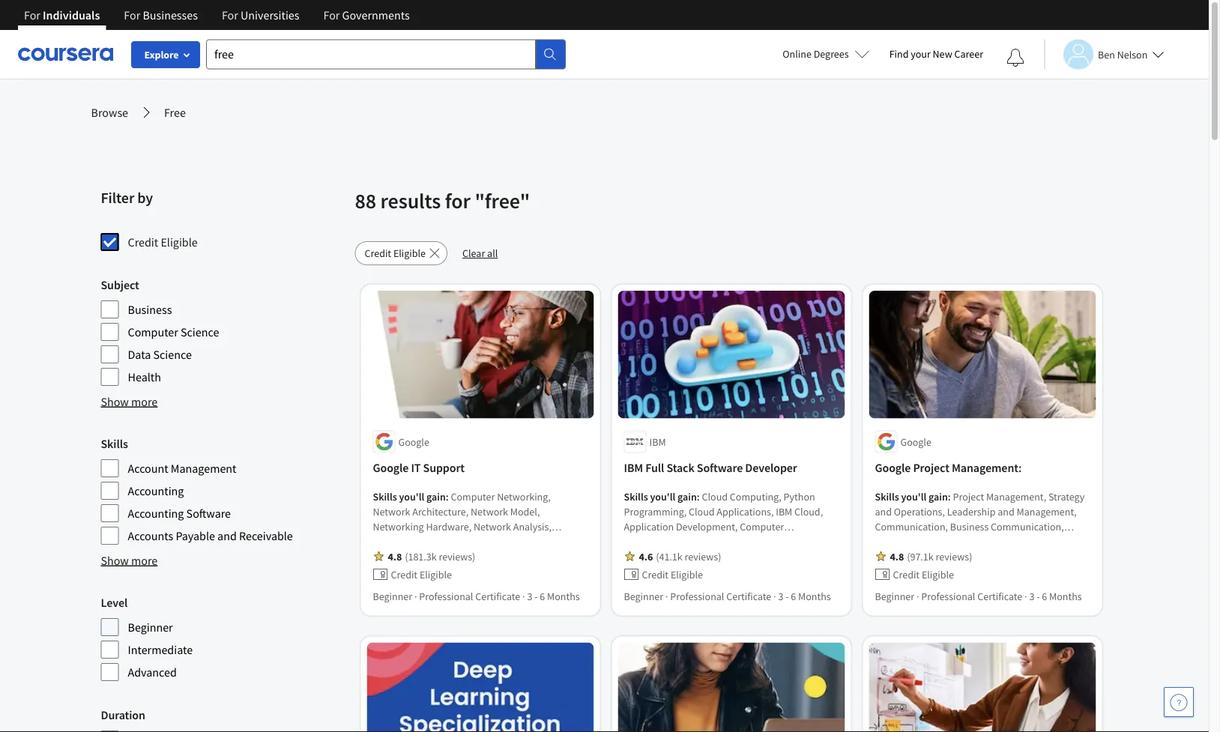 Task type: locate. For each thing, give the bounding box(es) containing it.
: for management:
[[948, 490, 951, 503]]

2 · from the left
[[522, 589, 525, 603]]

3 gain from the left
[[929, 490, 948, 503]]

2 horizontal spatial professional
[[921, 589, 975, 603]]

professional down 4.6 (41.1k reviews)
[[670, 589, 724, 603]]

for
[[24, 7, 40, 22], [124, 7, 140, 22], [222, 7, 238, 22], [323, 7, 340, 22]]

skills group
[[101, 435, 346, 546]]

clear all
[[462, 247, 498, 260]]

: for stack
[[697, 490, 700, 503]]

credit down 88
[[365, 247, 391, 260]]

science up "data science"
[[181, 325, 219, 340]]

0 horizontal spatial skills you'll gain :
[[373, 490, 451, 503]]

show more down health on the bottom left of the page
[[101, 394, 158, 409]]

for left individuals
[[24, 7, 40, 22]]

show
[[101, 394, 129, 409], [101, 553, 129, 568]]

1 4.8 from the left
[[388, 550, 402, 563]]

1 show more from the top
[[101, 394, 158, 409]]

1 - from the left
[[534, 589, 538, 603]]

computer
[[128, 325, 178, 340]]

2 - from the left
[[786, 589, 789, 603]]

ibm
[[649, 435, 666, 449], [624, 461, 643, 475]]

ibm full stack software developer link
[[624, 459, 839, 477]]

show up level at left
[[101, 553, 129, 568]]

coursera image
[[18, 42, 113, 66]]

3 skills you'll gain : from the left
[[875, 490, 953, 503]]

google
[[398, 435, 429, 449], [901, 435, 932, 449], [373, 461, 409, 475], [875, 461, 911, 475]]

reviews) right (181.3k
[[439, 550, 475, 563]]

1 horizontal spatial gain
[[678, 490, 697, 503]]

88
[[355, 188, 376, 214]]

1 horizontal spatial reviews)
[[685, 550, 721, 563]]

4.6
[[639, 550, 653, 563]]

credit down 4.6
[[642, 568, 669, 581]]

1 months from the left
[[547, 589, 580, 603]]

0 horizontal spatial software
[[186, 506, 231, 521]]

professional down 4.8 (181.3k reviews)
[[419, 589, 473, 603]]

beginner · professional certificate · 3 - 6 months down 4.6 (41.1k reviews)
[[624, 589, 831, 603]]

eligible for google project management:
[[922, 568, 954, 581]]

2 horizontal spatial -
[[1037, 589, 1040, 603]]

6
[[540, 589, 545, 603], [791, 589, 796, 603], [1042, 589, 1047, 603]]

beginner up intermediate
[[128, 620, 173, 635]]

google it support link
[[373, 459, 588, 477]]

show more
[[101, 394, 158, 409], [101, 553, 158, 568]]

2 : from the left
[[697, 490, 700, 503]]

4.8 left (181.3k
[[388, 550, 402, 563]]

project
[[913, 461, 950, 475]]

software up accounts payable and receivable at the bottom of page
[[186, 506, 231, 521]]

gain down the stack
[[678, 490, 697, 503]]

reviews)
[[439, 550, 475, 563], [685, 550, 721, 563], [936, 550, 972, 563]]

2 certificate from the left
[[726, 589, 771, 603]]

0 horizontal spatial you'll
[[399, 490, 424, 503]]

2 horizontal spatial reviews)
[[936, 550, 972, 563]]

3 for google project management:
[[1029, 589, 1035, 603]]

: down google project management:
[[948, 490, 951, 503]]

2 professional from the left
[[670, 589, 724, 603]]

reviews) right (97.1k
[[936, 550, 972, 563]]

accounting down account
[[128, 483, 184, 498]]

5 · from the left
[[917, 589, 919, 603]]

google left the it
[[373, 461, 409, 475]]

0 horizontal spatial 6
[[540, 589, 545, 603]]

management:
[[952, 461, 1022, 475]]

beginner down (181.3k
[[373, 589, 412, 603]]

degrees
[[814, 47, 849, 61]]

skills down "full" at the right bottom
[[624, 490, 648, 503]]

new
[[933, 47, 952, 61]]

4 for from the left
[[323, 7, 340, 22]]

2 for from the left
[[124, 7, 140, 22]]

beginner
[[373, 589, 412, 603], [624, 589, 663, 603], [875, 589, 914, 603], [128, 620, 173, 635]]

"free"
[[475, 188, 530, 214]]

show down health on the bottom left of the page
[[101, 394, 129, 409]]

skills you'll gain :
[[373, 490, 451, 503], [624, 490, 702, 503], [875, 490, 953, 503]]

credit down (181.3k
[[391, 568, 418, 581]]

0 horizontal spatial -
[[534, 589, 538, 603]]

0 vertical spatial software
[[697, 461, 743, 475]]

credit down (97.1k
[[893, 568, 920, 581]]

skills you'll gain : down the it
[[373, 490, 451, 503]]

2 horizontal spatial certificate
[[977, 589, 1023, 603]]

ibm inside ibm full stack software developer link
[[624, 461, 643, 475]]

free
[[164, 105, 186, 120]]

1 horizontal spatial ibm
[[649, 435, 666, 449]]

1 reviews) from the left
[[439, 550, 475, 563]]

2 horizontal spatial months
[[1049, 589, 1082, 603]]

1 vertical spatial ibm
[[624, 461, 643, 475]]

2 accounting from the top
[[128, 506, 184, 521]]

level
[[101, 595, 128, 610]]

for left businesses
[[124, 7, 140, 22]]

1 vertical spatial show
[[101, 553, 129, 568]]

months for google project management:
[[1049, 589, 1082, 603]]

1 vertical spatial science
[[153, 347, 192, 362]]

for
[[445, 188, 471, 214]]

: down ibm full stack software developer
[[697, 490, 700, 503]]

show more button down health on the bottom left of the page
[[101, 393, 158, 411]]

3 : from the left
[[948, 490, 951, 503]]

duration group
[[101, 706, 346, 732]]

3 6 from the left
[[1042, 589, 1047, 603]]

reviews) for stack
[[685, 550, 721, 563]]

professional
[[419, 589, 473, 603], [670, 589, 724, 603], [921, 589, 975, 603]]

accounting for accounting
[[128, 483, 184, 498]]

clear all button
[[453, 241, 507, 265]]

months
[[547, 589, 580, 603], [798, 589, 831, 603], [1049, 589, 1082, 603]]

-
[[534, 589, 538, 603], [786, 589, 789, 603], [1037, 589, 1040, 603]]

2 horizontal spatial skills you'll gain :
[[875, 490, 953, 503]]

1 certificate from the left
[[475, 589, 520, 603]]

0 vertical spatial ibm
[[649, 435, 666, 449]]

1 skills you'll gain : from the left
[[373, 490, 451, 503]]

2 horizontal spatial 3
[[1029, 589, 1035, 603]]

- for google project management:
[[1037, 589, 1040, 603]]

2 gain from the left
[[678, 490, 697, 503]]

0 vertical spatial accounting
[[128, 483, 184, 498]]

1 horizontal spatial skills you'll gain :
[[624, 490, 702, 503]]

professional for management:
[[921, 589, 975, 603]]

months for ibm full stack software developer
[[798, 589, 831, 603]]

data science
[[128, 347, 192, 362]]

science down computer science
[[153, 347, 192, 362]]

show more button down accounts
[[101, 552, 158, 570]]

2 show more from the top
[[101, 553, 158, 568]]

1 horizontal spatial 3
[[778, 589, 783, 603]]

2 reviews) from the left
[[685, 550, 721, 563]]

3 reviews) from the left
[[936, 550, 972, 563]]

2 show from the top
[[101, 553, 129, 568]]

4.8 for project
[[890, 550, 904, 563]]

full
[[646, 461, 664, 475]]

explore button
[[131, 41, 200, 68]]

0 vertical spatial show more button
[[101, 393, 158, 411]]

you'll down "full" at the right bottom
[[650, 490, 675, 503]]

show more for accounts payable and receivable
[[101, 553, 158, 568]]

2 horizontal spatial you'll
[[901, 490, 927, 503]]

:
[[446, 490, 449, 503], [697, 490, 700, 503], [948, 490, 951, 503]]

beginner down 4.6
[[624, 589, 663, 603]]

skills you'll gain : down "full" at the right bottom
[[624, 490, 702, 503]]

and
[[217, 528, 237, 543]]

0 horizontal spatial 3
[[527, 589, 532, 603]]

filter by
[[101, 188, 153, 207]]

credit
[[128, 235, 158, 250], [365, 247, 391, 260], [391, 568, 418, 581], [642, 568, 669, 581], [893, 568, 920, 581]]

1 horizontal spatial software
[[697, 461, 743, 475]]

credit eligible for google it support
[[391, 568, 452, 581]]

1 professional from the left
[[419, 589, 473, 603]]

0 vertical spatial show
[[101, 394, 129, 409]]

None search field
[[206, 39, 566, 69]]

beginner · professional certificate · 3 - 6 months for management:
[[875, 589, 1082, 603]]

1 horizontal spatial :
[[697, 490, 700, 503]]

4 · from the left
[[774, 589, 776, 603]]

credit eligible for google project management:
[[893, 568, 954, 581]]

gain
[[427, 490, 446, 503], [678, 490, 697, 503], [929, 490, 948, 503]]

software right the stack
[[697, 461, 743, 475]]

eligible for google it support
[[420, 568, 452, 581]]

2 horizontal spatial :
[[948, 490, 951, 503]]

2 3 from the left
[[778, 589, 783, 603]]

0 horizontal spatial professional
[[419, 589, 473, 603]]

3
[[527, 589, 532, 603], [778, 589, 783, 603], [1029, 589, 1035, 603]]

beginner for full
[[624, 589, 663, 603]]

1 horizontal spatial 6
[[791, 589, 796, 603]]

1 horizontal spatial months
[[798, 589, 831, 603]]

accounting
[[128, 483, 184, 498], [128, 506, 184, 521]]

3 - from the left
[[1037, 589, 1040, 603]]

3 months from the left
[[1049, 589, 1082, 603]]

online degrees button
[[771, 37, 882, 70]]

1 show from the top
[[101, 394, 129, 409]]

for individuals
[[24, 7, 100, 22]]

for left universities
[[222, 7, 238, 22]]

2 beginner · professional certificate · 3 - 6 months from the left
[[624, 589, 831, 603]]

2 skills you'll gain : from the left
[[624, 490, 702, 503]]

by
[[137, 188, 153, 207]]

3 certificate from the left
[[977, 589, 1023, 603]]

1 you'll from the left
[[399, 490, 424, 503]]

certificate for google it support
[[475, 589, 520, 603]]

0 horizontal spatial reviews)
[[439, 550, 475, 563]]

3 you'll from the left
[[901, 490, 927, 503]]

: down support on the left bottom
[[446, 490, 449, 503]]

0 vertical spatial science
[[181, 325, 219, 340]]

3 professional from the left
[[921, 589, 975, 603]]

6 · from the left
[[1025, 589, 1027, 603]]

ibm for ibm full stack software developer
[[624, 461, 643, 475]]

beginner · professional certificate · 3 - 6 months down 4.8 (97.1k reviews)
[[875, 589, 1082, 603]]

professional for stack
[[670, 589, 724, 603]]

management
[[171, 461, 236, 476]]

1 for from the left
[[24, 7, 40, 22]]

beginner · professional certificate · 3 - 6 months down 4.8 (181.3k reviews)
[[373, 589, 580, 603]]

0 horizontal spatial :
[[446, 490, 449, 503]]

more
[[131, 394, 158, 409], [131, 553, 158, 568]]

more down accounts
[[131, 553, 158, 568]]

1 vertical spatial show more button
[[101, 552, 158, 570]]

months for google it support
[[547, 589, 580, 603]]

3 beginner · professional certificate · 3 - 6 months from the left
[[875, 589, 1082, 603]]

1 horizontal spatial certificate
[[726, 589, 771, 603]]

2 horizontal spatial gain
[[929, 490, 948, 503]]

stack
[[667, 461, 695, 475]]

software
[[697, 461, 743, 475], [186, 506, 231, 521]]

skills down google it support
[[373, 490, 397, 503]]

gain down project
[[929, 490, 948, 503]]

1 : from the left
[[446, 490, 449, 503]]

credit eligible down results
[[365, 247, 426, 260]]

support
[[423, 461, 465, 475]]

ben nelson
[[1098, 48, 1148, 61]]

eligible for ibm full stack software developer
[[671, 568, 703, 581]]

intermediate
[[128, 642, 193, 657]]

beginner for project
[[875, 589, 914, 603]]

level group
[[101, 594, 346, 682]]

3 3 from the left
[[1029, 589, 1035, 603]]

2 4.8 from the left
[[890, 550, 904, 563]]

0 vertical spatial show more
[[101, 394, 158, 409]]

skills down google project management:
[[875, 490, 899, 503]]

subject
[[101, 277, 139, 292]]

1 beginner · professional certificate · 3 - 6 months from the left
[[373, 589, 580, 603]]

show more button
[[101, 393, 158, 411], [101, 552, 158, 570]]

0 horizontal spatial gain
[[427, 490, 446, 503]]

0 horizontal spatial certificate
[[475, 589, 520, 603]]

credit eligible down (97.1k
[[893, 568, 954, 581]]

2 show more button from the top
[[101, 552, 158, 570]]

1 vertical spatial software
[[186, 506, 231, 521]]

1 vertical spatial show more
[[101, 553, 158, 568]]

2 months from the left
[[798, 589, 831, 603]]

skills for google project management:
[[875, 490, 899, 503]]

1 show more button from the top
[[101, 393, 158, 411]]

eligible down results
[[393, 247, 426, 260]]

2 6 from the left
[[791, 589, 796, 603]]

2 you'll from the left
[[650, 490, 675, 503]]

credit eligible down by
[[128, 235, 198, 250]]

you'll down project
[[901, 490, 927, 503]]

eligible down 4.8 (97.1k reviews)
[[922, 568, 954, 581]]

credit for ibm full stack software developer
[[642, 568, 669, 581]]

(97.1k
[[907, 550, 934, 563]]

(181.3k
[[405, 550, 437, 563]]

1 horizontal spatial -
[[786, 589, 789, 603]]

1 horizontal spatial professional
[[670, 589, 724, 603]]

2 horizontal spatial 6
[[1042, 589, 1047, 603]]

3 for from the left
[[222, 7, 238, 22]]

0 horizontal spatial beginner · professional certificate · 3 - 6 months
[[373, 589, 580, 603]]

0 horizontal spatial ibm
[[624, 461, 643, 475]]

1 gain from the left
[[427, 490, 446, 503]]

0 horizontal spatial 4.8
[[388, 550, 402, 563]]

1 vertical spatial more
[[131, 553, 158, 568]]

accounts payable and receivable
[[128, 528, 293, 543]]

online degrees
[[783, 47, 849, 61]]

1 accounting from the top
[[128, 483, 184, 498]]

1 6 from the left
[[540, 589, 545, 603]]

gain for stack
[[678, 490, 697, 503]]

beginner · professional certificate · 3 - 6 months
[[373, 589, 580, 603], [624, 589, 831, 603], [875, 589, 1082, 603]]

credit eligible down (181.3k
[[391, 568, 452, 581]]

1 vertical spatial accounting
[[128, 506, 184, 521]]

credit eligible down (41.1k
[[642, 568, 703, 581]]

show more down accounts
[[101, 553, 158, 568]]

gain down support on the left bottom
[[427, 490, 446, 503]]

4.8
[[388, 550, 402, 563], [890, 550, 904, 563]]

0 vertical spatial more
[[131, 394, 158, 409]]

2 more from the top
[[131, 553, 158, 568]]

ibm up "full" at the right bottom
[[649, 435, 666, 449]]

1 horizontal spatial beginner · professional certificate · 3 - 6 months
[[624, 589, 831, 603]]

1 horizontal spatial 4.8
[[890, 550, 904, 563]]

1 more from the top
[[131, 394, 158, 409]]

career
[[954, 47, 983, 61]]

professional down 4.8 (97.1k reviews)
[[921, 589, 975, 603]]

beginner down (97.1k
[[875, 589, 914, 603]]

accounting software
[[128, 506, 231, 521]]

eligible down 4.8 (181.3k reviews)
[[420, 568, 452, 581]]

eligible down 4.6 (41.1k reviews)
[[671, 568, 703, 581]]

4.8 left (97.1k
[[890, 550, 904, 563]]

1 3 from the left
[[527, 589, 532, 603]]

reviews) for management:
[[936, 550, 972, 563]]

1 horizontal spatial you'll
[[650, 490, 675, 503]]

·
[[414, 589, 417, 603], [522, 589, 525, 603], [666, 589, 668, 603], [774, 589, 776, 603], [917, 589, 919, 603], [1025, 589, 1027, 603]]

credit eligible button
[[355, 241, 447, 265]]

accounting up accounts
[[128, 506, 184, 521]]

you'll down the it
[[399, 490, 424, 503]]

payable
[[176, 528, 215, 543]]

4.8 for it
[[388, 550, 402, 563]]

find your new career
[[889, 47, 983, 61]]

for left governments
[[323, 7, 340, 22]]

google up the it
[[398, 435, 429, 449]]

ben nelson button
[[1044, 39, 1164, 69]]

reviews) right (41.1k
[[685, 550, 721, 563]]

0 horizontal spatial months
[[547, 589, 580, 603]]

ibm left "full" at the right bottom
[[624, 461, 643, 475]]

browse link
[[91, 103, 128, 121]]

skills up account
[[101, 436, 128, 451]]

google up project
[[901, 435, 932, 449]]

more down health on the bottom left of the page
[[131, 394, 158, 409]]

duration
[[101, 708, 145, 722]]

eligible
[[161, 235, 198, 250], [393, 247, 426, 260], [420, 568, 452, 581], [671, 568, 703, 581], [922, 568, 954, 581]]

skills you'll gain : down project
[[875, 490, 953, 503]]

2 horizontal spatial beginner · professional certificate · 3 - 6 months
[[875, 589, 1082, 603]]



Task type: describe. For each thing, give the bounding box(es) containing it.
skills you'll gain : for it
[[373, 490, 451, 503]]

4.8 (181.3k reviews)
[[388, 550, 475, 563]]

nelson
[[1117, 48, 1148, 61]]

receivable
[[239, 528, 293, 543]]

find
[[889, 47, 909, 61]]

- for ibm full stack software developer
[[786, 589, 789, 603]]

credit eligible inside button
[[365, 247, 426, 260]]

your
[[911, 47, 931, 61]]

for for businesses
[[124, 7, 140, 22]]

beginner · professional certificate · 3 - 6 months for support
[[373, 589, 580, 603]]

1 · from the left
[[414, 589, 417, 603]]

more for health
[[131, 394, 158, 409]]

beginner · professional certificate · 3 - 6 months for stack
[[624, 589, 831, 603]]

skills you'll gain : for project
[[875, 490, 953, 503]]

google project management:
[[875, 461, 1022, 475]]

banner navigation
[[12, 0, 422, 41]]

gain for management:
[[929, 490, 948, 503]]

(41.1k
[[656, 550, 683, 563]]

businesses
[[143, 7, 198, 22]]

6 for google project management:
[[1042, 589, 1047, 603]]

What do you want to learn? text field
[[206, 39, 536, 69]]

you'll for full
[[650, 490, 675, 503]]

credit for google it support
[[391, 568, 418, 581]]

- for google it support
[[534, 589, 538, 603]]

google it support
[[373, 461, 465, 475]]

88 results for "free"
[[355, 188, 530, 214]]

ben
[[1098, 48, 1115, 61]]

all
[[487, 247, 498, 260]]

beginner inside level group
[[128, 620, 173, 635]]

for for individuals
[[24, 7, 40, 22]]

help center image
[[1170, 693, 1188, 711]]

ibm full stack software developer
[[624, 461, 797, 475]]

individuals
[[43, 7, 100, 22]]

accounts
[[128, 528, 173, 543]]

google left project
[[875, 461, 911, 475]]

credit eligible for ibm full stack software developer
[[642, 568, 703, 581]]

4.8 (97.1k reviews)
[[890, 550, 972, 563]]

online
[[783, 47, 812, 61]]

show for accounts payable and receivable
[[101, 553, 129, 568]]

it
[[411, 461, 421, 475]]

skills inside group
[[101, 436, 128, 451]]

3 for ibm full stack software developer
[[778, 589, 783, 603]]

accounting for accounting software
[[128, 506, 184, 521]]

explore
[[144, 48, 179, 61]]

account
[[128, 461, 168, 476]]

for businesses
[[124, 7, 198, 22]]

health
[[128, 369, 161, 384]]

you'll for it
[[399, 490, 424, 503]]

6 for google it support
[[540, 589, 545, 603]]

find your new career link
[[882, 45, 991, 64]]

credit inside button
[[365, 247, 391, 260]]

: for support
[[446, 490, 449, 503]]

results
[[380, 188, 441, 214]]

eligible up business
[[161, 235, 198, 250]]

google project management: link
[[875, 459, 1090, 477]]

skills you'll gain : for full
[[624, 490, 702, 503]]

developer
[[745, 461, 797, 475]]

for for universities
[[222, 7, 238, 22]]

governments
[[342, 7, 410, 22]]

science for data science
[[153, 347, 192, 362]]

skills for ibm full stack software developer
[[624, 490, 648, 503]]

software inside skills group
[[186, 506, 231, 521]]

data
[[128, 347, 151, 362]]

4.6 (41.1k reviews)
[[639, 550, 721, 563]]

more for accounts payable and receivable
[[131, 553, 158, 568]]

clear
[[462, 247, 485, 260]]

account management
[[128, 461, 236, 476]]

show more for health
[[101, 394, 158, 409]]

advanced
[[128, 665, 177, 680]]

3 · from the left
[[666, 589, 668, 603]]

gain for support
[[427, 490, 446, 503]]

computer science
[[128, 325, 219, 340]]

credit down by
[[128, 235, 158, 250]]

certificate for ibm full stack software developer
[[726, 589, 771, 603]]

for for governments
[[323, 7, 340, 22]]

business
[[128, 302, 172, 317]]

browse
[[91, 105, 128, 120]]

skills for google it support
[[373, 490, 397, 503]]

subject group
[[101, 276, 346, 387]]

certificate for google project management:
[[977, 589, 1023, 603]]

show more button for health
[[101, 393, 158, 411]]

you'll for project
[[901, 490, 927, 503]]

science for computer science
[[181, 325, 219, 340]]

reviews) for support
[[439, 550, 475, 563]]

ibm for ibm
[[649, 435, 666, 449]]

universities
[[241, 7, 299, 22]]

beginner for it
[[373, 589, 412, 603]]

3 for google it support
[[527, 589, 532, 603]]

filter
[[101, 188, 134, 207]]

professional for support
[[419, 589, 473, 603]]

show for health
[[101, 394, 129, 409]]

for governments
[[323, 7, 410, 22]]

for universities
[[222, 7, 299, 22]]

show notifications image
[[1007, 49, 1025, 67]]

6 for ibm full stack software developer
[[791, 589, 796, 603]]

credit for google project management:
[[893, 568, 920, 581]]

show more button for accounts payable and receivable
[[101, 552, 158, 570]]

eligible inside the credit eligible button
[[393, 247, 426, 260]]



Task type: vqa. For each thing, say whether or not it's contained in the screenshot.
Chat With Us image in the bottom right of the page
no



